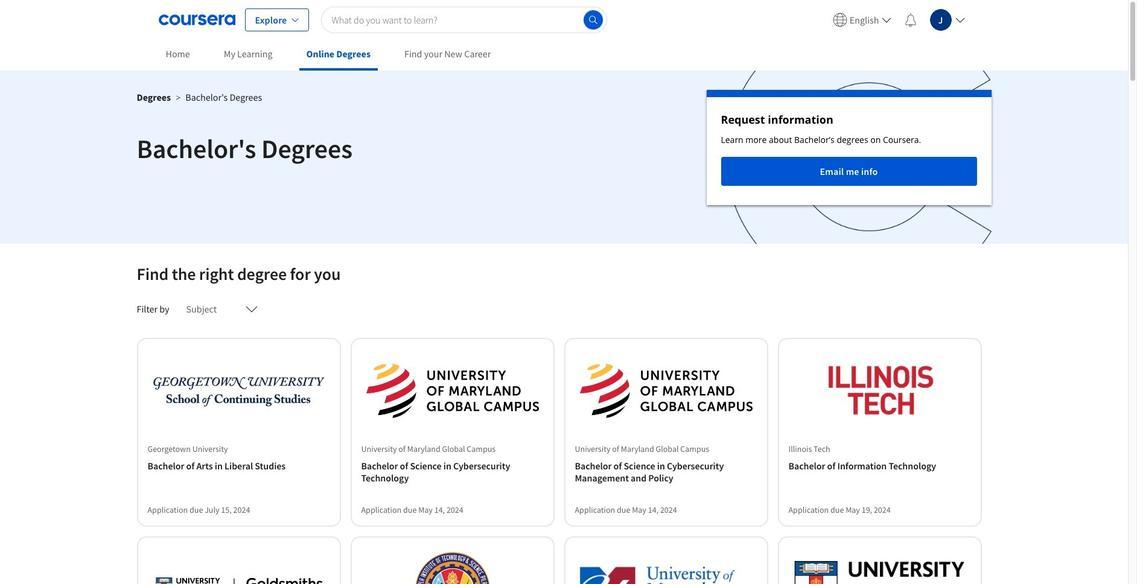 Task type: vqa. For each thing, say whether or not it's contained in the screenshot.
Status
yes



Task type: describe. For each thing, give the bounding box(es) containing it.
What do you want to learn? text field
[[321, 6, 607, 33]]



Task type: locate. For each thing, give the bounding box(es) containing it.
status
[[707, 90, 992, 205]]

None search field
[[321, 6, 607, 33]]

coursera image
[[158, 10, 235, 29]]



